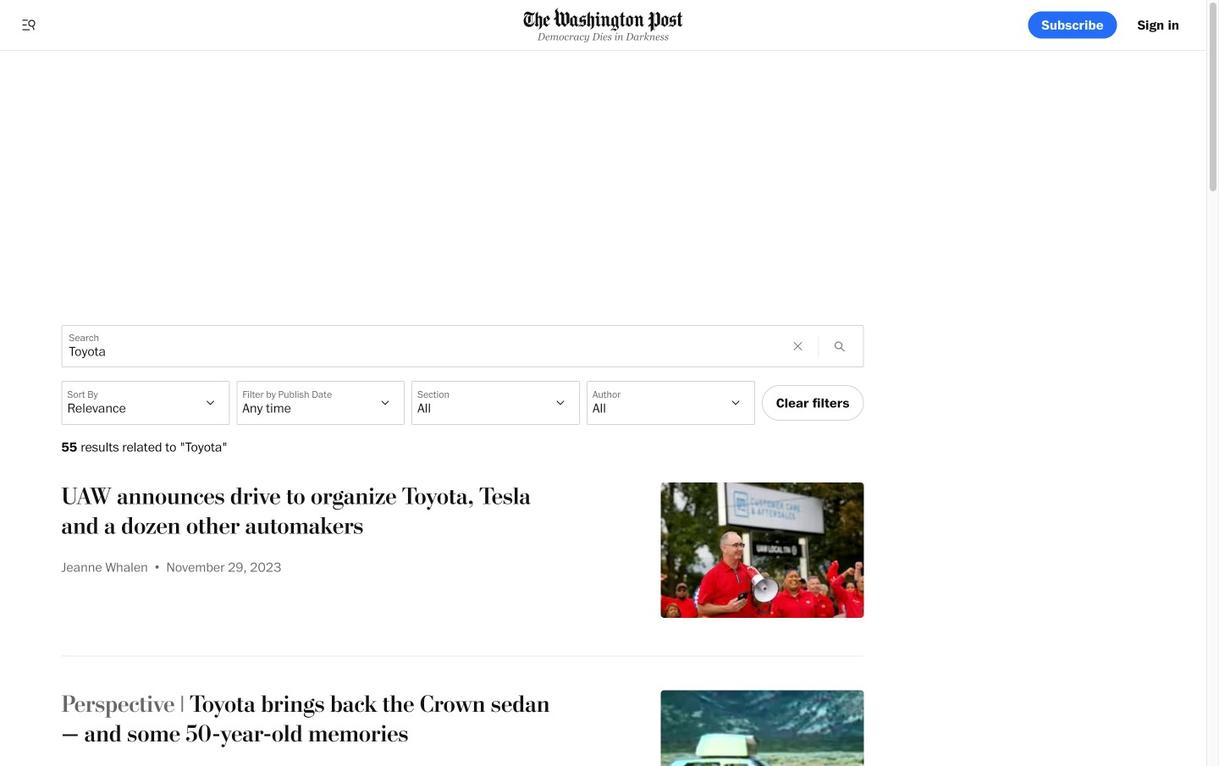 Task type: locate. For each thing, give the bounding box(es) containing it.
primary element
[[0, 0, 1207, 51]]

Section button
[[412, 381, 580, 425]]

the washington post homepage. image
[[524, 8, 683, 32]]

Filter by Publish Date button
[[237, 381, 405, 425]]

Site search search field
[[62, 326, 781, 367]]



Task type: describe. For each thing, give the bounding box(es) containing it.
Author button
[[587, 381, 755, 425]]

search and browse sections image
[[20, 17, 37, 33]]

Sort By button
[[61, 381, 230, 425]]

tagline, democracy dies in darkness element
[[524, 32, 683, 42]]



Task type: vqa. For each thing, say whether or not it's contained in the screenshot.
Tagline, Democracy dies in darkness "element"
yes



